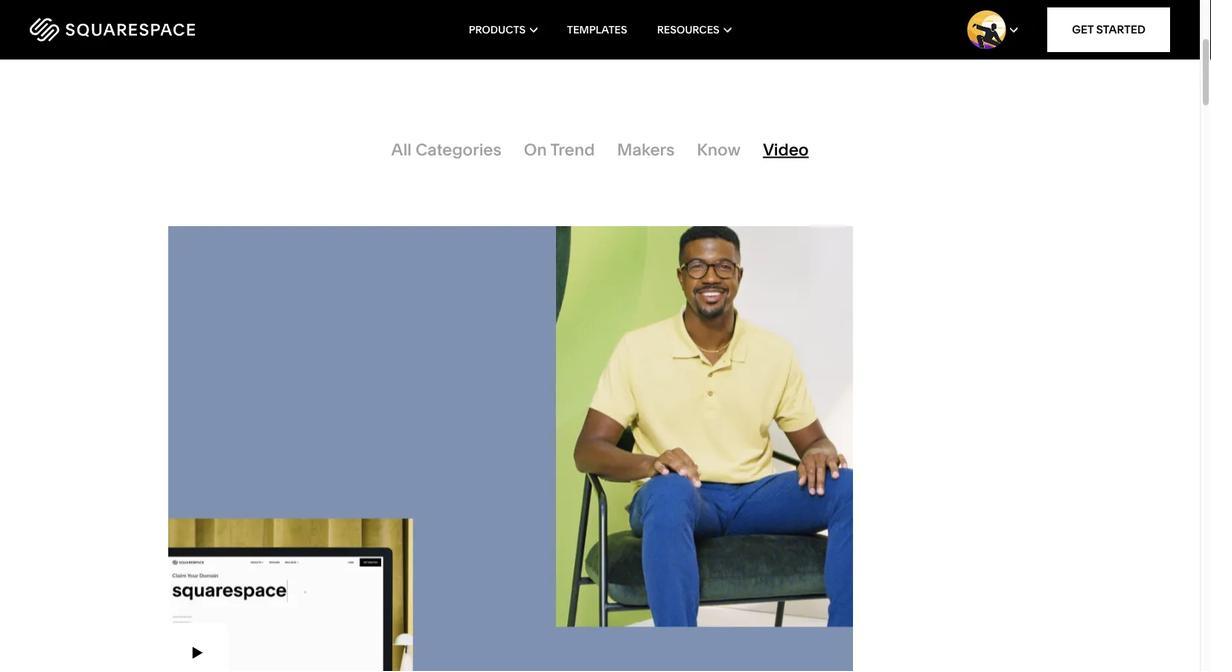 Task type: vqa. For each thing, say whether or not it's contained in the screenshot.
Certificates,
no



Task type: locate. For each thing, give the bounding box(es) containing it.
products
[[469, 23, 526, 36]]

trend
[[550, 140, 595, 160]]

get
[[1072, 23, 1094, 36]]

all categories
[[391, 140, 502, 160]]

all
[[391, 140, 412, 160]]

video
[[763, 140, 809, 160]]

products button
[[469, 0, 537, 60]]

squarespace logo link
[[30, 18, 258, 42]]

resources button
[[657, 0, 731, 60]]

makers
[[617, 140, 675, 160]]

templates
[[567, 23, 627, 36]]

know link
[[686, 131, 752, 169]]

all categories link
[[380, 131, 513, 169]]

squarespace logo image
[[30, 18, 195, 42]]

on trend link
[[513, 131, 606, 169]]

on trend
[[524, 140, 595, 160]]



Task type: describe. For each thing, give the bounding box(es) containing it.
know
[[697, 140, 741, 160]]

categories
[[416, 140, 502, 160]]

get started link
[[1048, 7, 1170, 52]]

on
[[524, 140, 547, 160]]

templates link
[[567, 0, 627, 60]]

started
[[1096, 23, 1146, 36]]

video link
[[752, 131, 820, 169]]

resources
[[657, 23, 720, 36]]

makers link
[[606, 131, 686, 169]]

get started
[[1072, 23, 1146, 36]]



